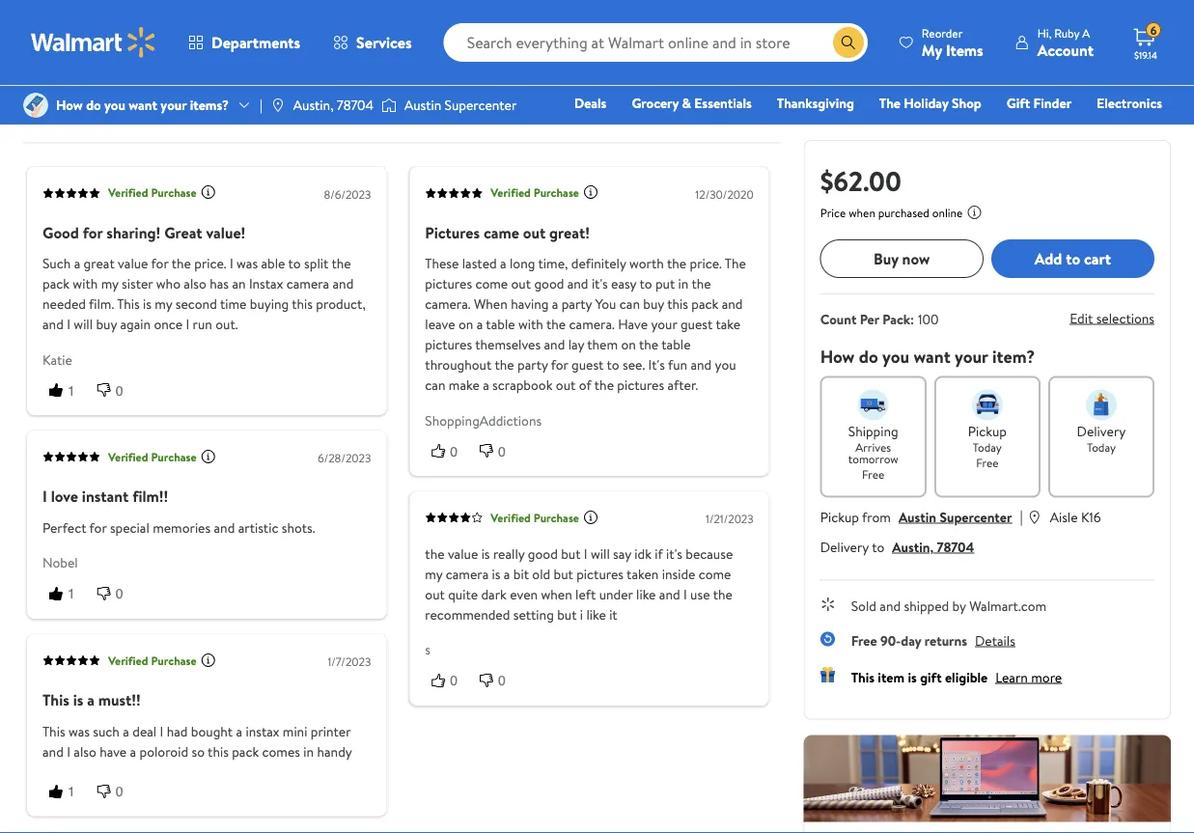 Task type: locate. For each thing, give the bounding box(es) containing it.
your left item?
[[955, 344, 989, 368]]

can up have
[[620, 294, 640, 313]]

delivery down from at the right of the page
[[820, 537, 869, 556]]

guest up of
[[572, 355, 604, 374]]

also left have
[[74, 742, 96, 761]]

1 vertical spatial 1
[[68, 586, 75, 602]]

Search search field
[[444, 23, 868, 62]]

because
[[686, 544, 733, 563]]

registry link
[[932, 120, 998, 141]]

1 horizontal spatial you
[[715, 355, 736, 374]]

pickup down intent image for pickup
[[968, 422, 1007, 440]]

1 vertical spatial austin
[[899, 507, 937, 526]]

0 horizontal spatial do
[[86, 96, 101, 114]]

shop inside electronics toy shop
[[755, 121, 785, 140]]

verified purchase information image up bought
[[201, 652, 216, 668]]

your right have
[[651, 315, 677, 333]]

to left 'put'
[[640, 274, 652, 293]]

pack inside the these lasted a long time, definitely worth the price. the pictures come out good and it's easy to put in the camera. when having a party you can buy this pack and leave on a table with the camera. have your guest take pictures themselves and lay them on the table throughout the party for guest to see. it's fun and you can make a scrapbook out of the pictures after.
[[692, 294, 719, 313]]

pictures for pictures came out great!
[[425, 221, 480, 243]]

1 horizontal spatial come
[[699, 565, 731, 583]]

mini
[[283, 722, 307, 741]]

a left instax
[[236, 722, 242, 741]]

these lasted a long time, definitely worth the price. the pictures come out good and it's easy to put in the camera. when having a party you can buy this pack and leave on a table with the camera. have your guest take pictures themselves and lay them on the table throughout the party for guest to see. it's fun and you can make a scrapbook out of the pictures after.
[[425, 254, 746, 394]]

how for how do you want your item?
[[820, 344, 855, 368]]

this inside this was such a deal i had bought a instax mini printer and i also have a poloroid so this pack comes in handy
[[42, 722, 65, 741]]

0 vertical spatial do
[[86, 96, 101, 114]]

0 horizontal spatial austin,
[[293, 96, 334, 114]]

themselves
[[475, 335, 541, 354]]

1 vertical spatial pickup
[[820, 507, 859, 526]]

price for price (58)
[[39, 48, 69, 66]]

time,
[[538, 254, 568, 273]]

0 vertical spatial it's
[[592, 274, 608, 293]]

kids
[[454, 48, 478, 66]]

pack inside list item
[[169, 86, 197, 105]]

party left you
[[562, 294, 592, 313]]

you for how do you want your items?
[[104, 96, 125, 114]]

i left use
[[684, 585, 687, 604]]

buy now button
[[820, 239, 984, 278]]

1 vertical spatial was
[[68, 722, 90, 741]]

but up left
[[561, 544, 581, 563]]

free left 90-
[[851, 631, 877, 650]]

1 horizontal spatial guest
[[681, 315, 713, 333]]

a right such
[[74, 254, 80, 273]]

verified purchase information image up great!
[[583, 184, 599, 200]]

purchase up had
[[151, 652, 197, 669]]

0 vertical spatial your
[[161, 96, 187, 114]]

holiday
[[904, 94, 949, 112]]

you down count per pack : 100
[[883, 344, 910, 368]]

see more button
[[536, 80, 600, 102]]

0 vertical spatial was
[[237, 254, 258, 273]]

delivery for today
[[1077, 422, 1126, 440]]

pack inside such a great value for the price. i was able to split the pack with my sister who also has an instax camera and needed film. this is my second time buying this product, and i will buy again once i run out.
[[42, 274, 70, 293]]

buy inside such a great value for the price. i was able to split the pack with my sister who also has an instax camera and needed film. this is my second time buying this product, and i will buy again once i run out.
[[96, 315, 117, 333]]

austin, down pickup from austin supercenter |
[[893, 537, 934, 556]]

your for how do you want your item?
[[955, 344, 989, 368]]

purchase up film!!
[[151, 449, 197, 465]]

78704 down the quality
[[337, 96, 374, 114]]

1 horizontal spatial price
[[820, 205, 846, 221]]

this was such a deal i had bought a instax mini printer and i also have a poloroid so this pack comes in handy
[[42, 722, 352, 761]]

delivery down intent image for delivery
[[1077, 422, 1126, 440]]

0 horizontal spatial want
[[129, 96, 157, 114]]

1 vertical spatial pictures
[[425, 221, 480, 243]]

out right 'came'
[[523, 221, 546, 243]]

1 button down 'katie'
[[42, 380, 91, 400]]

this down "this is a must!!"
[[42, 722, 65, 741]]

0 vertical spatial party
[[562, 294, 592, 313]]

ease of use (8)
[[39, 86, 130, 105]]

when inside the value is really good but i will say idk if it's because my camera is a bit old but pictures taken inside come out quite dark even when left under like and i use the recommended setting but i like it
[[541, 585, 572, 604]]

will inside the value is really good but i will say idk if it's because my camera is a bit old but pictures taken inside come out quite dark even when left under like and i use the recommended setting but i like it
[[591, 544, 610, 563]]

purchase for must!!
[[151, 652, 197, 669]]

verified up really
[[491, 510, 531, 526]]

1 down 'nobel' at the bottom left of page
[[68, 586, 75, 602]]

2 1 button from the top
[[42, 584, 91, 604]]

verified purchase information image for nobel
[[201, 449, 216, 464]]

verified purchase information image
[[201, 449, 216, 464], [583, 509, 599, 525]]

with down great
[[73, 274, 98, 293]]

0 horizontal spatial austin
[[405, 96, 442, 114]]

item
[[878, 668, 905, 687]]

1 vertical spatial price
[[820, 205, 846, 221]]

shop for holiday
[[952, 94, 982, 112]]

austin inside pickup from austin supercenter |
[[899, 507, 937, 526]]

i up an on the top of the page
[[230, 254, 233, 273]]

verified purchase for film!!
[[108, 449, 197, 465]]

artistic
[[238, 518, 278, 537]]

how down count in the right of the page
[[820, 344, 855, 368]]

verified for film!!
[[108, 449, 148, 465]]

this for this item is gift eligible learn more
[[851, 668, 875, 687]]

the up take
[[725, 254, 746, 273]]

list item containing pack
[[154, 80, 232, 111]]

0 vertical spatial with
[[73, 274, 98, 293]]

0 vertical spatial on
[[459, 315, 473, 333]]

0 vertical spatial when
[[849, 205, 876, 221]]

0 vertical spatial camera.
[[425, 294, 471, 313]]

verified purchase information image up memories at left bottom
[[201, 449, 216, 464]]

instax
[[246, 722, 280, 741]]

online
[[933, 205, 963, 221]]

0 horizontal spatial price
[[39, 48, 69, 66]]

want for item?
[[914, 344, 951, 368]]

0 vertical spatial value
[[118, 254, 148, 273]]

verified purchase information image up value! in the left top of the page
[[201, 184, 216, 200]]

1 horizontal spatial austin
[[899, 507, 937, 526]]

2 horizontal spatial this
[[667, 294, 688, 313]]

1 horizontal spatial shop
[[952, 94, 982, 112]]

second
[[176, 294, 217, 313]]

1 horizontal spatial do
[[859, 344, 878, 368]]

s
[[425, 640, 431, 659]]

a left must!!
[[87, 690, 95, 711]]

and left artistic
[[214, 518, 235, 537]]

pack inside this was such a deal i had bought a instax mini printer and i also have a poloroid so this pack comes in handy
[[232, 742, 259, 761]]

0 vertical spatial but
[[561, 544, 581, 563]]

printer
[[311, 722, 351, 741]]

great
[[84, 254, 115, 273]]

1 vertical spatial guest
[[572, 355, 604, 374]]

1 vertical spatial also
[[74, 742, 96, 761]]

purchased
[[878, 205, 930, 221]]

bit
[[514, 565, 529, 583]]

per
[[860, 310, 880, 329]]

ruby
[[1055, 25, 1080, 41]]

long
[[510, 254, 535, 273]]

time
[[220, 294, 247, 313]]

want right use on the top of page
[[129, 96, 157, 114]]

verified for great
[[108, 184, 148, 201]]

lay
[[568, 335, 584, 354]]

home link
[[801, 120, 854, 141]]

also
[[184, 274, 206, 293], [74, 742, 96, 761]]

0 vertical spatial want
[[129, 96, 157, 114]]

today inside pickup today free
[[973, 439, 1002, 456]]

pickup left from at the right of the page
[[820, 507, 859, 526]]

1 vertical spatial pack
[[692, 294, 719, 313]]

the up it's
[[639, 335, 659, 354]]

1 1 from the top
[[68, 383, 75, 398]]

this
[[292, 294, 313, 313], [667, 294, 688, 313], [208, 742, 229, 761]]

is left really
[[482, 544, 490, 563]]

idk
[[635, 544, 652, 563]]

austin, 78704 button
[[893, 537, 975, 556]]

it's down 'definitely'
[[592, 274, 608, 293]]

0 vertical spatial my
[[101, 274, 119, 293]]

1 vertical spatial when
[[541, 585, 572, 604]]

1 for for
[[68, 383, 75, 398]]

have
[[618, 315, 648, 333]]

1 horizontal spatial verified purchase information image
[[583, 509, 599, 525]]

1 horizontal spatial pack
[[232, 742, 259, 761]]

old
[[532, 565, 551, 583]]

how left use on the top of page
[[56, 96, 83, 114]]

2 1 from the top
[[68, 586, 75, 602]]

and inside the value is really good but i will say idk if it's because my camera is a bit old but pictures taken inside come out quite dark even when left under like and i use the recommended setting but i like it
[[659, 585, 680, 604]]

1 horizontal spatial price.
[[690, 254, 722, 273]]

my
[[101, 274, 119, 293], [155, 294, 172, 313], [425, 565, 443, 583]]

90-
[[881, 631, 901, 650]]

verified up film!!
[[108, 449, 148, 465]]

0 vertical spatial buy
[[643, 294, 664, 313]]

reorder my items
[[922, 25, 984, 60]]

3 1 from the top
[[68, 784, 75, 799]]

1 horizontal spatial  image
[[270, 98, 286, 113]]

come up when
[[476, 274, 508, 293]]

frequent mentions
[[23, 0, 151, 21]]

1 vertical spatial party
[[518, 355, 548, 374]]

verified up pictures came out great!
[[491, 184, 531, 201]]

delivery
[[1077, 422, 1126, 440], [820, 537, 869, 556]]

1 vertical spatial |
[[1020, 506, 1023, 527]]

verified purchase up pictures came out great!
[[491, 184, 579, 201]]

1 1 button from the top
[[42, 380, 91, 400]]

| left aisle
[[1020, 506, 1023, 527]]

100
[[918, 310, 939, 329]]

reorder
[[922, 25, 963, 41]]

it's right if
[[666, 544, 683, 563]]

1 vertical spatial can
[[425, 375, 446, 394]]

verified purchase for must!!
[[108, 652, 197, 669]]

list item containing film
[[443, 80, 520, 111]]

to inside such a great value for the price. i was able to split the pack with my sister who also has an instax camera and needed film. this is my second time buying this product, and i will buy again once i run out.
[[288, 254, 301, 273]]

shop inside the holiday shop link
[[952, 94, 982, 112]]

(9)
[[591, 48, 607, 66]]

pickup inside pickup from austin supercenter |
[[820, 507, 859, 526]]

1 vertical spatial on
[[621, 335, 636, 354]]

toy
[[732, 121, 752, 140]]

verified purchase up must!!
[[108, 652, 197, 669]]

day
[[901, 631, 922, 650]]

the down themselves at the top of page
[[495, 355, 514, 374]]

camera
[[287, 274, 329, 293], [446, 565, 489, 583]]

verified up must!!
[[108, 652, 148, 669]]

0 horizontal spatial this
[[208, 742, 229, 761]]

price (58)
[[39, 48, 97, 66]]

pictures (31)
[[135, 48, 207, 66]]

my inside the value is really good but i will say idk if it's because my camera is a bit old but pictures taken inside come out quite dark even when left under like and i use the recommended setting but i like it
[[425, 565, 443, 583]]

you right of
[[104, 96, 125, 114]]

list item containing quality
[[329, 42, 431, 73]]

and down inside
[[659, 585, 680, 604]]

the down having
[[547, 315, 566, 333]]

purchase for great!
[[534, 184, 579, 201]]

product,
[[316, 294, 366, 313]]

list
[[23, 42, 781, 73]]

see.
[[623, 355, 645, 374]]

1 vertical spatial good
[[528, 544, 558, 563]]

sold and shipped by walmart.com
[[851, 597, 1047, 616]]

shoppingaddictions
[[425, 411, 542, 430]]

intent image for pickup image
[[972, 390, 1003, 421]]

0 vertical spatial pickup
[[968, 422, 1007, 440]]

purchase for film!!
[[151, 449, 197, 465]]

0 vertical spatial in
[[678, 274, 689, 293]]

1 vertical spatial pack
[[883, 310, 911, 329]]

free inside shipping arrives tomorrow free
[[862, 466, 885, 483]]

verified for must!!
[[108, 652, 148, 669]]

value up sister
[[118, 254, 148, 273]]

you for how do you want your item?
[[883, 344, 910, 368]]

my up film. in the left of the page
[[101, 274, 119, 293]]

0 vertical spatial 78704
[[337, 96, 374, 114]]

1 horizontal spatial can
[[620, 294, 640, 313]]

easy
[[611, 274, 637, 293]]

debit
[[1047, 121, 1080, 140]]

add to cart
[[1035, 248, 1111, 269]]

2 price. from the left
[[690, 254, 722, 273]]

pickup for pickup today free
[[968, 422, 1007, 440]]

0 horizontal spatial shop
[[755, 121, 785, 140]]

your inside the these lasted a long time, definitely worth the price. the pictures come out good and it's easy to put in the camera. when having a party you can buy this pack and leave on a table with the camera. have your guest take pictures themselves and lay them on the table throughout the party for guest to see. it's fun and you can make a scrapbook out of the pictures after.
[[651, 315, 677, 333]]

1 price. from the left
[[194, 254, 227, 273]]

intent image for delivery image
[[1086, 390, 1117, 421]]

0 horizontal spatial in
[[304, 742, 314, 761]]

who
[[156, 274, 181, 293]]

details button
[[975, 631, 1016, 650]]

today
[[973, 439, 1002, 456], [1087, 439, 1116, 456]]

supercenter up austin, 78704 button in the right of the page
[[940, 507, 1012, 526]]

3 1 button from the top
[[42, 781, 91, 801]]

when
[[474, 294, 508, 313]]

of
[[579, 375, 592, 394]]

0 vertical spatial good
[[534, 274, 564, 293]]

pack
[[169, 86, 197, 105], [883, 310, 911, 329]]

buy down 'put'
[[643, 294, 664, 313]]

it's inside the these lasted a long time, definitely worth the price. the pictures come out good and it's easy to put in the camera. when having a party you can buy this pack and leave on a table with the camera. have your guest take pictures themselves and lay them on the table throughout the party for guest to see. it's fun and you can make a scrapbook out of the pictures after.
[[592, 274, 608, 293]]

this right buying
[[292, 294, 313, 313]]

pack up take
[[692, 294, 719, 313]]

pictures down these
[[425, 274, 472, 293]]

1 horizontal spatial camera.
[[569, 315, 615, 333]]

on right "leave" at the left top of the page
[[459, 315, 473, 333]]

good
[[534, 274, 564, 293], [528, 544, 558, 563]]

purchase up great
[[151, 184, 197, 201]]

great!
[[550, 221, 590, 243]]

0 horizontal spatial price.
[[194, 254, 227, 273]]

came
[[484, 221, 519, 243]]

is
[[143, 294, 152, 313], [482, 544, 490, 563], [492, 565, 501, 583], [908, 668, 917, 687], [73, 690, 83, 711]]

1 vertical spatial my
[[155, 294, 172, 313]]

2 today from the left
[[1087, 439, 1116, 456]]

1 down 'katie'
[[68, 383, 75, 398]]

1 vertical spatial but
[[554, 565, 573, 583]]

want down '100'
[[914, 344, 951, 368]]

0 vertical spatial pack
[[42, 274, 70, 293]]

price. up the has
[[194, 254, 227, 273]]

list item
[[23, 42, 112, 73], [120, 42, 223, 73], [231, 42, 321, 73], [329, 42, 431, 73], [438, 42, 518, 73], [526, 42, 622, 73], [23, 80, 146, 111], [154, 80, 232, 111], [240, 80, 319, 111], [326, 80, 436, 111], [443, 80, 520, 111]]

this inside this was such a deal i had bought a instax mini printer and i also have a poloroid so this pack comes in handy
[[208, 742, 229, 761]]

0 vertical spatial shop
[[952, 94, 982, 112]]

fashion
[[870, 121, 915, 140]]

also up second
[[184, 274, 206, 293]]

you down take
[[715, 355, 736, 374]]

0 vertical spatial also
[[184, 274, 206, 293]]

price inside list item
[[39, 48, 69, 66]]

austin
[[405, 96, 442, 114], [899, 507, 937, 526]]

verified purchase information image
[[201, 184, 216, 200], [583, 184, 599, 200], [201, 652, 216, 668]]

0 vertical spatial price
[[39, 48, 69, 66]]

will down film. in the left of the page
[[74, 315, 93, 333]]

0 horizontal spatial 78704
[[337, 96, 374, 114]]

pictures
[[425, 274, 472, 293], [425, 335, 472, 354], [617, 375, 664, 394], [577, 565, 624, 583]]

when down "old"
[[541, 585, 572, 604]]

0 horizontal spatial come
[[476, 274, 508, 293]]

walmart+ link
[[1096, 120, 1171, 141]]

Walmart Site-Wide search field
[[444, 23, 868, 62]]

do for how do you want your item?
[[859, 344, 878, 368]]

(6)
[[287, 86, 303, 105]]

1 horizontal spatial it's
[[666, 544, 683, 563]]

1 vertical spatial supercenter
[[940, 507, 1012, 526]]

perfect
[[42, 518, 86, 537]]

has
[[210, 274, 229, 293]]

1 vertical spatial how
[[820, 344, 855, 368]]

1 vertical spatial camera.
[[569, 315, 615, 333]]

i left had
[[160, 722, 164, 741]]

1 horizontal spatial pictures
[[425, 221, 480, 243]]

0 horizontal spatial on
[[459, 315, 473, 333]]

0 horizontal spatial pickup
[[820, 507, 859, 526]]

good
[[42, 221, 79, 243]]

this left must!!
[[42, 690, 69, 711]]

if
[[655, 544, 663, 563]]

special
[[110, 518, 149, 537]]

with down having
[[519, 315, 544, 333]]

the holiday shop link
[[871, 93, 990, 113]]

2 vertical spatial my
[[425, 565, 443, 583]]

come down because
[[699, 565, 731, 583]]

items
[[946, 39, 984, 60]]

with inside such a great value for the price. i was able to split the pack with my sister who also has an instax camera and needed film. this is my second time buying this product, and i will buy again once i run out.
[[73, 274, 98, 293]]

now
[[903, 248, 930, 269]]

say
[[613, 544, 631, 563]]

out left quite
[[425, 585, 445, 604]]

must!!
[[98, 690, 141, 711]]

gift finder link
[[998, 93, 1081, 113]]

is up the dark
[[492, 565, 501, 583]]

needed
[[42, 294, 86, 313]]

come inside the these lasted a long time, definitely worth the price. the pictures come out good and it's easy to put in the camera. when having a party you can buy this pack and leave on a table with the camera. have your guest take pictures themselves and lay them on the table throughout the party for guest to see. it's fun and you can make a scrapbook out of the pictures after.
[[476, 274, 508, 293]]

austin, right load
[[293, 96, 334, 114]]

today inside delivery today
[[1087, 439, 1116, 456]]

(22)
[[282, 48, 306, 66]]

was inside such a great value for the price. i was able to split the pack with my sister who also has an instax camera and needed film. this is my second time buying this product, and i will buy again once i run out.
[[237, 254, 258, 273]]

1 vertical spatial verified purchase information image
[[583, 509, 599, 525]]

1 horizontal spatial like
[[636, 585, 656, 604]]

on down have
[[621, 335, 636, 354]]

this inside such a great value for the price. i was able to split the pack with my sister who also has an instax camera and needed film. this is my second time buying this product, and i will buy again once i run out.
[[117, 294, 140, 313]]

0 horizontal spatial pictures
[[135, 48, 183, 66]]

for up who
[[151, 254, 169, 273]]

1 horizontal spatial camera
[[446, 565, 489, 583]]

1 horizontal spatial your
[[651, 315, 677, 333]]

 image
[[23, 93, 48, 118], [270, 98, 286, 113]]

0 vertical spatial |
[[260, 96, 262, 114]]

to
[[1066, 248, 1081, 269], [288, 254, 301, 273], [640, 274, 652, 293], [607, 355, 620, 374], [872, 537, 885, 556]]

0 vertical spatial will
[[74, 315, 93, 333]]

1 horizontal spatial buy
[[643, 294, 664, 313]]

0 horizontal spatial  image
[[23, 93, 48, 118]]

0 horizontal spatial party
[[518, 355, 548, 374]]

0 vertical spatial delivery
[[1077, 422, 1126, 440]]

1 horizontal spatial delivery
[[1077, 422, 1126, 440]]

0 vertical spatial the
[[880, 94, 901, 112]]

camera. up them
[[569, 315, 615, 333]]

1 vertical spatial table
[[662, 335, 691, 354]]

in down mini
[[304, 742, 314, 761]]

for down lay
[[551, 355, 568, 374]]

0 horizontal spatial can
[[425, 375, 446, 394]]

your left items? on the left
[[161, 96, 187, 114]]

1 horizontal spatial on
[[621, 335, 636, 354]]

1
[[68, 383, 75, 398], [68, 586, 75, 602], [68, 784, 75, 799]]

for inside such a great value for the price. i was able to split the pack with my sister who also has an instax camera and needed film. this is my second time buying this product, and i will buy again once i run out.
[[151, 254, 169, 273]]

supercenter inside pickup from austin supercenter |
[[940, 507, 1012, 526]]

gifting made easy image
[[820, 667, 836, 683]]

1 vertical spatial delivery
[[820, 537, 869, 556]]

0 vertical spatial pack
[[169, 86, 197, 105]]

this inside such a great value for the price. i was able to split the pack with my sister who also has an instax camera and needed film. this is my second time buying this product, and i will buy again once i run out.
[[292, 294, 313, 313]]

1 vertical spatial in
[[304, 742, 314, 761]]

party
[[562, 294, 592, 313], [518, 355, 548, 374]]

 image
[[381, 96, 397, 115]]

intent image for shipping image
[[858, 390, 889, 421]]

shop right toy
[[755, 121, 785, 140]]

verified purchase information image for great!
[[583, 184, 599, 200]]

want for items?
[[129, 96, 157, 114]]

1 today from the left
[[973, 439, 1002, 456]]

for up great
[[83, 221, 103, 243]]

value (22)
[[246, 48, 306, 66]]

list item containing pictures
[[120, 42, 223, 73]]

to left "cart"
[[1066, 248, 1081, 269]]

(58)
[[73, 48, 97, 66]]

camera. up "leave" at the left top of the page
[[425, 294, 471, 313]]

1 horizontal spatial my
[[155, 294, 172, 313]]

1 horizontal spatial with
[[519, 315, 544, 333]]



Task type: vqa. For each thing, say whether or not it's contained in the screenshot.


Task type: describe. For each thing, give the bounding box(es) containing it.
i left "run"
[[186, 315, 190, 333]]

to left see.
[[607, 355, 620, 374]]

how for how do you want your items?
[[56, 96, 83, 114]]

and right sold
[[880, 597, 901, 616]]

it's
[[649, 355, 665, 374]]

quite
[[448, 585, 478, 604]]

12/30/2020
[[696, 186, 754, 202]]

fun
[[668, 355, 688, 374]]

frequent
[[23, 0, 84, 21]]

the up 'put'
[[667, 254, 687, 273]]

was inside this was such a deal i had bought a instax mini printer and i also have a poloroid so this pack comes in handy
[[68, 722, 90, 741]]

you inside the these lasted a long time, definitely worth the price. the pictures come out good and it's easy to put in the camera. when having a party you can buy this pack and leave on a table with the camera. have your guest take pictures themselves and lay them on the table throughout the party for guest to see. it's fun and you can make a scrapbook out of the pictures after.
[[715, 355, 736, 374]]

the up recommended
[[425, 544, 445, 563]]

is left gift
[[908, 668, 917, 687]]

from
[[862, 507, 891, 526]]

list containing price
[[23, 42, 781, 73]]

add
[[1035, 248, 1063, 269]]

the right 'put'
[[692, 274, 711, 293]]

how do you want your items?
[[56, 96, 229, 114]]

more
[[564, 80, 600, 102]]

verified purchase information image for must!!
[[201, 652, 216, 668]]

good inside the these lasted a long time, definitely worth the price. the pictures come out good and it's easy to put in the camera. when having a party you can buy this pack and leave on a table with the camera. have your guest take pictures themselves and lay them on the table throughout the party for guest to see. it's fun and you can make a scrapbook out of the pictures after.
[[534, 274, 564, 293]]

1 horizontal spatial |
[[1020, 506, 1023, 527]]

list item containing load
[[240, 80, 319, 111]]

verified purchase for great!
[[491, 184, 579, 201]]

sister
[[122, 274, 153, 293]]

value inside such a great value for the price. i was able to split the pack with my sister who also has an instax camera and needed film. this is my second time buying this product, and i will buy again once i run out.
[[118, 254, 148, 273]]

shop for toy
[[755, 121, 785, 140]]

good for sharing! great value!
[[42, 221, 246, 243]]

comes
[[262, 742, 300, 761]]

katie
[[42, 350, 72, 369]]

0 horizontal spatial table
[[486, 315, 515, 333]]

film
[[459, 86, 484, 105]]

0 vertical spatial austin,
[[293, 96, 334, 114]]

(5)
[[404, 86, 420, 105]]

this inside the these lasted a long time, definitely worth the price. the pictures come out good and it's easy to put in the camera. when having a party you can buy this pack and leave on a table with the camera. have your guest take pictures themselves and lay them on the table throughout the party for guest to see. it's fun and you can make a scrapbook out of the pictures after.
[[667, 294, 688, 313]]

1 vertical spatial austin,
[[893, 537, 934, 556]]

out down 'long'
[[511, 274, 531, 293]]

shipping
[[849, 422, 899, 440]]

1 horizontal spatial when
[[849, 205, 876, 221]]

and up take
[[722, 294, 743, 313]]

your for how do you want your items?
[[161, 96, 187, 114]]

mentions
[[88, 0, 151, 21]]

aisle k16
[[1050, 508, 1101, 527]]

with inside the these lasted a long time, definitely worth the price. the pictures come out good and it's easy to put in the camera. when having a party you can buy this pack and leave on a table with the camera. have your guest take pictures themselves and lay them on the table throughout the party for guest to see. it's fun and you can make a scrapbook out of the pictures after.
[[519, 315, 544, 333]]

it
[[609, 605, 618, 624]]

thanksgiving link
[[769, 93, 863, 113]]

love
[[51, 486, 78, 507]]

and down needed
[[42, 315, 64, 333]]

deal
[[133, 722, 157, 741]]

by
[[953, 597, 966, 616]]

electronics
[[1097, 94, 1163, 112]]

is inside such a great value for the price. i was able to split the pack with my sister who also has an instax camera and needed film. this is my second time buying this product, and i will buy again once i run out.
[[143, 294, 152, 313]]

 image for austin, 78704
[[270, 98, 286, 113]]

for left special
[[89, 518, 107, 537]]

verified for great!
[[491, 184, 531, 201]]

price. inside the these lasted a long time, definitely worth the price. the pictures come out good and it's easy to put in the camera. when having a party you can buy this pack and leave on a table with the camera. have your guest take pictures themselves and lay them on the table throughout the party for guest to see. it's fun and you can make a scrapbook out of the pictures after.
[[690, 254, 722, 273]]

deals link
[[566, 93, 615, 113]]

sold
[[851, 597, 877, 616]]

the inside the these lasted a long time, definitely worth the price. the pictures come out good and it's easy to put in the camera. when having a party you can buy this pack and leave on a table with the camera. have your guest take pictures themselves and lay them on the table throughout the party for guest to see. it's fun and you can make a scrapbook out of the pictures after.
[[725, 254, 746, 273]]

a right have
[[130, 742, 136, 761]]

legal information image
[[967, 205, 982, 220]]

electronics link
[[1088, 93, 1171, 113]]

1 vertical spatial 78704
[[937, 537, 975, 556]]

0 vertical spatial can
[[620, 294, 640, 313]]

bought
[[191, 722, 233, 741]]

a right having
[[552, 294, 558, 313]]

list item containing ease of use
[[23, 80, 146, 111]]

count per pack : 100
[[820, 310, 939, 329]]

walmart image
[[31, 27, 156, 58]]

the right split
[[332, 254, 351, 273]]

1 button for love
[[42, 584, 91, 604]]

1/7/2023
[[328, 654, 371, 670]]

pictures down "leave" at the left top of the page
[[425, 335, 472, 354]]

once
[[154, 315, 183, 333]]

it's inside the value is really good but i will say idk if it's because my camera is a bit old but pictures taken inside come out quite dark even when left under like and i use the recommended setting but i like it
[[666, 544, 683, 563]]

poloroid
[[140, 742, 188, 761]]

departments button
[[172, 19, 317, 66]]

price. inside such a great value for the price. i was able to split the pack with my sister who also has an instax camera and needed film. this is my second time buying this product, and i will buy again once i run out.
[[194, 254, 227, 273]]

good inside the value is really good but i will say idk if it's because my camera is a bit old but pictures taken inside come out quite dark even when left under like and i use the recommended setting but i like it
[[528, 544, 558, 563]]

taken
[[627, 565, 659, 583]]

list item containing camera
[[526, 42, 622, 73]]

out inside the value is really good but i will say idk if it's because my camera is a bit old but pictures taken inside come out quite dark even when left under like and i use the recommended setting but i like it
[[425, 585, 445, 604]]

add to cart button
[[992, 239, 1155, 278]]

and right fun
[[691, 355, 712, 374]]

perfect for special memories and artistic shots.
[[42, 518, 315, 537]]

the right use
[[713, 585, 733, 604]]

eligible
[[945, 668, 988, 687]]

list item containing value
[[231, 42, 321, 73]]

so
[[192, 742, 205, 761]]

0 horizontal spatial my
[[101, 274, 119, 293]]

1 button for for
[[42, 380, 91, 400]]

see more list
[[23, 80, 781, 111]]

list item containing kids
[[438, 42, 518, 73]]

one debit link
[[1006, 120, 1089, 141]]

list item containing price
[[23, 42, 112, 73]]

details
[[975, 631, 1016, 650]]

a inside the value is really good but i will say idk if it's because my camera is a bit old but pictures taken inside come out quite dark even when left under like and i use the recommended setting but i like it
[[504, 565, 510, 583]]

grocery & essentials
[[632, 94, 752, 112]]

will inside such a great value for the price. i was able to split the pack with my sister who also has an instax camera and needed film. this is my second time buying this product, and i will buy again once i run out.
[[74, 315, 93, 333]]

the up who
[[172, 254, 191, 273]]

camera inside the value is really good but i will say idk if it's because my camera is a bit old but pictures taken inside come out quite dark even when left under like and i use the recommended setting but i like it
[[446, 565, 489, 583]]

cart
[[1084, 248, 1111, 269]]

1 horizontal spatial party
[[562, 294, 592, 313]]

these
[[425, 254, 459, 273]]

pickup for pickup from austin supercenter |
[[820, 507, 859, 526]]

hi,
[[1038, 25, 1052, 41]]

delivery for to
[[820, 537, 869, 556]]

buy now
[[874, 248, 930, 269]]

setting
[[513, 605, 554, 624]]

out left of
[[556, 375, 576, 394]]

count
[[820, 310, 857, 329]]

and down 'definitely'
[[568, 274, 589, 293]]

a down when
[[477, 315, 483, 333]]

is left must!!
[[73, 690, 83, 711]]

0 horizontal spatial camera.
[[425, 294, 471, 313]]

8/6/2023
[[324, 186, 371, 202]]

value inside the value is really good but i will say idk if it's because my camera is a bit old but pictures taken inside come out quite dark even when left under like and i use the recommended setting but i like it
[[448, 544, 478, 563]]

leave
[[425, 315, 455, 333]]

deals
[[575, 94, 607, 112]]

a left 'long'
[[500, 254, 507, 273]]

0 horizontal spatial |
[[260, 96, 262, 114]]

a left deal in the bottom of the page
[[123, 722, 129, 741]]

search icon image
[[841, 35, 856, 50]]

list item containing memories
[[326, 80, 436, 111]]

pickup from austin supercenter |
[[820, 506, 1023, 527]]

do for how do you want your items?
[[86, 96, 101, 114]]

i
[[580, 605, 583, 624]]

essentials
[[695, 94, 752, 112]]

pictures inside the value is really good but i will say idk if it's because my camera is a bit old but pictures taken inside come out quite dark even when left under like and i use the recommended setting but i like it
[[577, 565, 624, 583]]

1 for love
[[68, 586, 75, 602]]

and inside this was such a deal i had bought a instax mini printer and i also have a poloroid so this pack comes in handy
[[42, 742, 64, 761]]

pictures for pictures (31)
[[135, 48, 183, 66]]

purchase up "old"
[[534, 510, 579, 526]]

tomorrow
[[849, 451, 899, 467]]

also inside this was such a deal i had bought a instax mini printer and i also have a poloroid so this pack comes in handy
[[74, 742, 96, 761]]

load
[[255, 86, 283, 105]]

$62.00
[[820, 162, 902, 199]]

verified purchase up really
[[491, 510, 579, 526]]

pictures down see.
[[617, 375, 664, 394]]

toy shop link
[[723, 120, 793, 141]]

thanksgiving
[[777, 94, 854, 112]]

verified purchase for great
[[108, 184, 197, 201]]

0 horizontal spatial guest
[[572, 355, 604, 374]]

this for this is a must!!
[[42, 690, 69, 711]]

verified purchase information image for great
[[201, 184, 216, 200]]

also inside such a great value for the price. i was able to split the pack with my sister who also has an instax camera and needed film. this is my second time buying this product, and i will buy again once i run out.
[[184, 274, 206, 293]]

come inside the value is really good but i will say idk if it's because my camera is a bit old but pictures taken inside come out quite dark even when left under like and i use the recommended setting but i like it
[[699, 565, 731, 583]]

to inside button
[[1066, 248, 1081, 269]]

 image for how do you want your items?
[[23, 93, 48, 118]]

electronics toy shop
[[732, 94, 1163, 140]]

use
[[691, 585, 710, 604]]

a right make at the top of the page
[[483, 375, 489, 394]]

i left love
[[42, 486, 47, 507]]

today for pickup
[[973, 439, 1002, 456]]

0 vertical spatial supercenter
[[445, 96, 517, 114]]

1 horizontal spatial the
[[880, 94, 901, 112]]

film!!
[[132, 486, 168, 507]]

learn more button
[[996, 668, 1062, 687]]

make
[[449, 375, 480, 394]]

put
[[656, 274, 675, 293]]

austin supercenter button
[[899, 507, 1012, 526]]

camera inside such a great value for the price. i was able to split the pack with my sister who also has an instax camera and needed film. this is my second time buying this product, and i will buy again once i run out.
[[287, 274, 329, 293]]

today for delivery
[[1087, 439, 1116, 456]]

one debit
[[1015, 121, 1080, 140]]

free inside pickup today free
[[976, 455, 999, 471]]

verified purchase information image for s
[[583, 509, 599, 525]]

0 horizontal spatial like
[[587, 605, 606, 624]]

this for this was such a deal i had bought a instax mini printer and i also have a poloroid so this pack comes in handy
[[42, 722, 65, 741]]

for inside the these lasted a long time, definitely worth the price. the pictures come out good and it's easy to put in the camera. when having a party you can buy this pack and leave on a table with the camera. have your guest take pictures themselves and lay them on the table throughout the party for guest to see. it's fun and you can make a scrapbook out of the pictures after.
[[551, 355, 568, 374]]

edit selections button
[[1070, 308, 1155, 327]]

pictures came out great!
[[425, 221, 590, 243]]

item?
[[993, 344, 1035, 368]]

hi, ruby a account
[[1038, 25, 1094, 60]]

0 vertical spatial like
[[636, 585, 656, 604]]

price for price when purchased online
[[820, 205, 846, 221]]

and up product,
[[333, 274, 354, 293]]

to down from at the right of the page
[[872, 537, 885, 556]]

i left have
[[67, 742, 70, 761]]

in inside the these lasted a long time, definitely worth the price. the pictures come out good and it's easy to put in the camera. when having a party you can buy this pack and leave on a table with the camera. have your guest take pictures themselves and lay them on the table throughout the party for guest to see. it's fun and you can make a scrapbook out of the pictures after.
[[678, 274, 689, 293]]

6/28/2023
[[318, 450, 371, 467]]

and left lay
[[544, 335, 565, 354]]

buy inside the these lasted a long time, definitely worth the price. the pictures come out good and it's easy to put in the camera. when having a party you can buy this pack and leave on a table with the camera. have your guest take pictures themselves and lay them on the table throughout the party for guest to see. it's fun and you can make a scrapbook out of the pictures after.
[[643, 294, 664, 313]]

austin supercenter
[[405, 96, 517, 114]]

purchase for great
[[151, 184, 197, 201]]

walmart+
[[1105, 121, 1163, 140]]

lasted
[[462, 254, 497, 273]]

i left say
[[584, 544, 588, 563]]

camera (9)
[[541, 48, 607, 66]]

the right of
[[595, 375, 614, 394]]

out.
[[216, 315, 238, 333]]

in inside this was such a deal i had bought a instax mini printer and i also have a poloroid so this pack comes in handy
[[304, 742, 314, 761]]

shots.
[[282, 518, 315, 537]]

a inside such a great value for the price. i was able to split the pack with my sister who also has an instax camera and needed film. this is my second time buying this product, and i will buy again once i run out.
[[74, 254, 80, 273]]

2 vertical spatial but
[[557, 605, 577, 624]]

value
[[246, 48, 278, 66]]

the value is really good but i will say idk if it's because my camera is a bit old but pictures taken inside come out quite dark even when left under like and i use the recommended setting but i like it
[[425, 544, 733, 624]]

i down needed
[[67, 315, 70, 333]]



